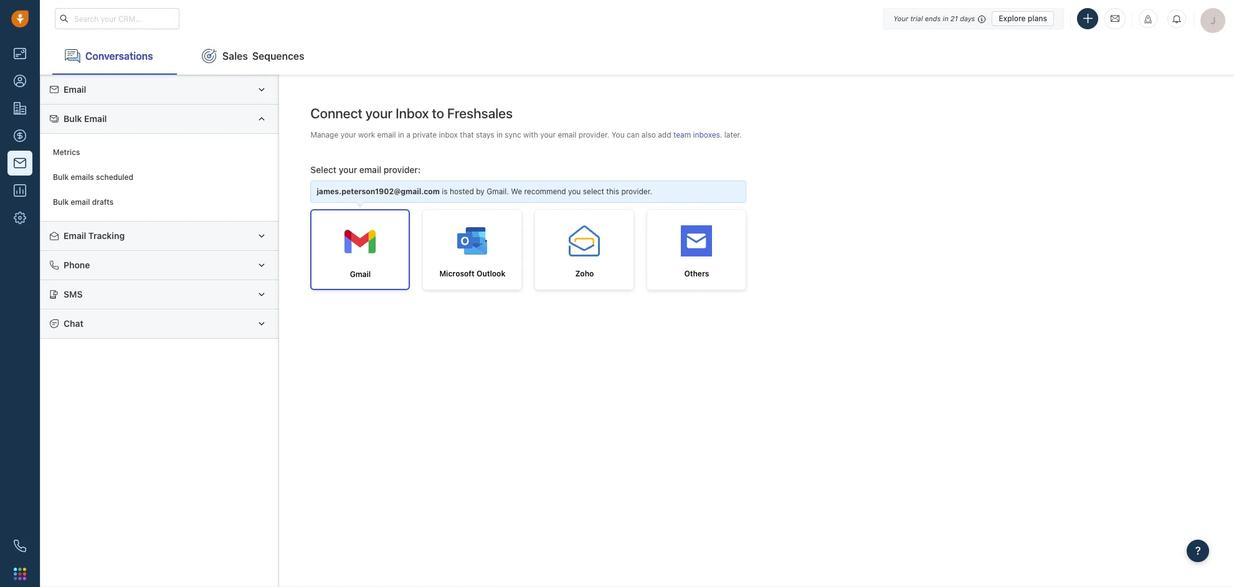 Task type: describe. For each thing, give the bounding box(es) containing it.
can
[[627, 130, 640, 139]]

this
[[606, 187, 619, 196]]

freshworks switcher image
[[14, 568, 26, 581]]

gmail
[[350, 270, 371, 279]]

james.peterson1902@gmail.com is hosted by gmail. we recommend you select this provider.
[[317, 187, 652, 196]]

trial
[[911, 14, 923, 22]]

provider:
[[384, 164, 421, 175]]

1 horizontal spatial provider.
[[621, 187, 652, 196]]

bulk email drafts
[[53, 198, 114, 207]]

explore
[[999, 13, 1026, 23]]

gmail.
[[487, 187, 509, 196]]

email inside the bulk email drafts link
[[71, 198, 90, 207]]

with
[[523, 130, 538, 139]]

sales sequences
[[222, 50, 304, 61]]

email for email
[[64, 84, 86, 95]]

connect
[[311, 105, 362, 121]]

bulk for bulk email
[[64, 113, 82, 124]]

drafts
[[92, 198, 114, 207]]

scheduled
[[96, 173, 133, 182]]

zoho link
[[535, 209, 635, 290]]

Search your CRM... text field
[[55, 8, 179, 29]]

sequences
[[252, 50, 304, 61]]

chat
[[64, 318, 83, 329]]

team
[[673, 130, 691, 139]]

sales
[[222, 50, 248, 61]]

email right work
[[377, 130, 396, 139]]

conversations link
[[52, 37, 177, 75]]

select your email provider:
[[311, 164, 421, 175]]

tab list containing conversations
[[40, 37, 1234, 75]]

your
[[894, 14, 909, 22]]

phone
[[64, 260, 90, 270]]

private
[[413, 130, 437, 139]]

1 vertical spatial email
[[84, 113, 107, 124]]

0 horizontal spatial in
[[398, 130, 404, 139]]

is
[[442, 187, 448, 196]]

ends
[[925, 14, 941, 22]]

outlook
[[477, 269, 506, 279]]

bulk email
[[64, 113, 107, 124]]

a
[[406, 130, 411, 139]]

0 vertical spatial provider.
[[579, 130, 610, 139]]

emails
[[71, 173, 94, 182]]

we
[[511, 187, 522, 196]]

microsoft outlook
[[439, 269, 506, 279]]

2 horizontal spatial in
[[943, 14, 949, 22]]

phone element
[[7, 534, 32, 559]]



Task type: locate. For each thing, give the bounding box(es) containing it.
zoho
[[575, 269, 594, 279]]

select
[[311, 164, 337, 175]]

recommend
[[524, 187, 566, 196]]

add
[[658, 130, 671, 139]]

stays
[[476, 130, 494, 139]]

microsoft
[[439, 269, 475, 279]]

sync
[[505, 130, 521, 139]]

others link
[[647, 209, 747, 290]]

manage your work email in a private inbox that stays in sync with your email provider. you can also add team inboxes. later.
[[311, 130, 742, 139]]

21
[[951, 14, 958, 22]]

explore plans link
[[992, 11, 1054, 26]]

inboxes.
[[693, 130, 722, 139]]

your for provider:
[[339, 164, 357, 175]]

sales sequences link
[[189, 37, 317, 75]]

manage
[[311, 130, 339, 139]]

email image
[[1111, 13, 1120, 24]]

your left work
[[341, 130, 356, 139]]

james.peterson1902@gmail.com
[[317, 187, 440, 196]]

plans
[[1028, 13, 1047, 23]]

email
[[64, 84, 86, 95], [84, 113, 107, 124], [64, 231, 86, 241]]

0 horizontal spatial provider.
[[579, 130, 610, 139]]

2 vertical spatial email
[[64, 231, 86, 241]]

email right with
[[558, 130, 577, 139]]

your
[[366, 105, 393, 121], [341, 130, 356, 139], [540, 130, 556, 139], [339, 164, 357, 175]]

sms
[[64, 289, 83, 300]]

inbox
[[396, 105, 429, 121]]

metrics link
[[47, 140, 273, 165]]

email up bulk email
[[64, 84, 86, 95]]

bulk email drafts link
[[47, 190, 273, 215]]

1 horizontal spatial in
[[497, 130, 503, 139]]

your for email
[[341, 130, 356, 139]]

bulk
[[64, 113, 82, 124], [53, 173, 69, 182], [53, 198, 69, 207]]

explore plans
[[999, 13, 1047, 23]]

1 vertical spatial bulk
[[53, 173, 69, 182]]

your right with
[[540, 130, 556, 139]]

hosted
[[450, 187, 474, 196]]

0 vertical spatial bulk
[[64, 113, 82, 124]]

your for to
[[366, 105, 393, 121]]

also
[[642, 130, 656, 139]]

metrics
[[53, 148, 80, 157]]

your trial ends in 21 days
[[894, 14, 975, 22]]

your right 'select'
[[339, 164, 357, 175]]

bulk left emails
[[53, 173, 69, 182]]

in left sync
[[497, 130, 503, 139]]

bulk for bulk emails scheduled
[[53, 173, 69, 182]]

email
[[377, 130, 396, 139], [558, 130, 577, 139], [359, 164, 381, 175], [71, 198, 90, 207]]

freshsales
[[447, 105, 513, 121]]

you
[[568, 187, 581, 196]]

microsoft outlook link
[[423, 209, 522, 290]]

provider.
[[579, 130, 610, 139], [621, 187, 652, 196]]

connect your inbox to freshsales
[[311, 105, 513, 121]]

your up work
[[366, 105, 393, 121]]

bulk down bulk emails scheduled
[[53, 198, 69, 207]]

bulk up metrics
[[64, 113, 82, 124]]

that
[[460, 130, 474, 139]]

email left the 'drafts'
[[71, 198, 90, 207]]

you
[[612, 130, 625, 139]]

1 vertical spatial provider.
[[621, 187, 652, 196]]

email up phone
[[64, 231, 86, 241]]

select
[[583, 187, 604, 196]]

later.
[[724, 130, 742, 139]]

email up bulk emails scheduled
[[84, 113, 107, 124]]

days
[[960, 14, 975, 22]]

email for email tracking
[[64, 231, 86, 241]]

by
[[476, 187, 485, 196]]

provider. left you
[[579, 130, 610, 139]]

in
[[943, 14, 949, 22], [398, 130, 404, 139], [497, 130, 503, 139]]

bulk inside bulk emails scheduled link
[[53, 173, 69, 182]]

gmail link
[[311, 209, 410, 290]]

in left 21
[[943, 14, 949, 22]]

bulk for bulk email drafts
[[53, 198, 69, 207]]

inbox
[[439, 130, 458, 139]]

in left the a
[[398, 130, 404, 139]]

phone image
[[14, 540, 26, 553]]

email up james.peterson1902@gmail.com
[[359, 164, 381, 175]]

team inboxes. link
[[673, 130, 724, 139]]

email tracking
[[64, 231, 125, 241]]

bulk emails scheduled
[[53, 173, 133, 182]]

provider. right this on the top
[[621, 187, 652, 196]]

tracking
[[88, 231, 125, 241]]

0 vertical spatial email
[[64, 84, 86, 95]]

others
[[684, 269, 709, 279]]

to
[[432, 105, 444, 121]]

2 vertical spatial bulk
[[53, 198, 69, 207]]

work
[[358, 130, 375, 139]]

tab list
[[40, 37, 1234, 75]]

conversations
[[85, 50, 153, 61]]

bulk emails scheduled link
[[47, 165, 273, 190]]



